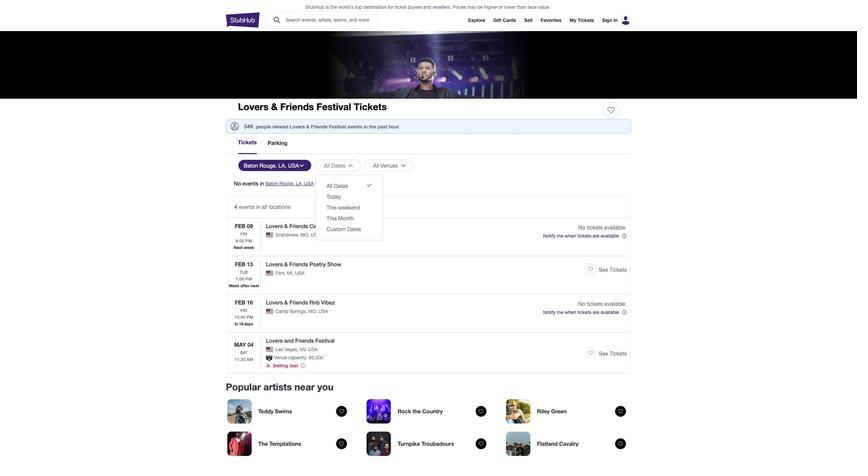 Task type: describe. For each thing, give the bounding box(es) containing it.
venue capacity: 85,000
[[274, 355, 324, 360]]

friends for vibez
[[290, 299, 308, 306]]

stubhub image
[[226, 11, 260, 28]]

favorites link
[[541, 17, 562, 23]]

04
[[248, 342, 254, 348]]

prices
[[453, 4, 466, 10]]

usa down vibez
[[319, 309, 328, 314]]

capacity:
[[289, 355, 308, 360]]

venue
[[274, 355, 287, 360]]

mo,
[[301, 232, 310, 238]]

13
[[247, 261, 253, 267]]

all venues button
[[365, 160, 413, 171]]

near
[[295, 381, 315, 393]]

nv,
[[300, 347, 307, 352]]

riley
[[537, 408, 550, 415]]

favorites
[[541, 17, 562, 23]]

me for lovers & friends carmichael musiclover
[[557, 233, 564, 239]]

vibez
[[321, 299, 335, 306]]

flatland cavalry link
[[505, 431, 632, 458]]

549 people viewed lovers & friends festival events in the past hour
[[244, 123, 399, 129]]

this weekend
[[327, 205, 360, 211]]

fri for 16
[[241, 308, 247, 313]]

all venues
[[373, 162, 398, 169]]

no for lovers & friends rnb vibez
[[579, 301, 586, 307]]

destination
[[364, 4, 387, 10]]

las
[[276, 347, 283, 352]]

buyers
[[408, 4, 422, 10]]

usa inside baton rouge, la, usa button
[[288, 162, 299, 169]]

0 horizontal spatial la,
[[279, 162, 287, 169]]

7:00
[[236, 277, 244, 282]]

lovers for lovers and friends festival
[[266, 337, 283, 344]]

the temptations link
[[226, 431, 353, 458]]

you
[[318, 381, 334, 393]]

festival inside 549 people viewed lovers & friends festival events in the past hour
[[329, 124, 346, 129]]

people
[[256, 124, 271, 129]]

md,
[[309, 309, 317, 314]]

or
[[499, 4, 503, 10]]

see tickets for lovers and friends festival
[[599, 351, 627, 357]]

notify me when tickets are available for musiclover
[[544, 233, 620, 239]]

usa right mi,
[[295, 270, 305, 276]]

my
[[570, 17, 577, 23]]

temptations
[[270, 441, 301, 447]]

festival for lovers and friends festival
[[316, 337, 335, 344]]

all inside "button"
[[373, 162, 379, 169]]

vegas,
[[285, 347, 299, 352]]

past
[[378, 124, 388, 129]]

rock the country link
[[366, 398, 492, 425]]

baton inside button
[[244, 162, 258, 169]]

lovers for lovers & friends rnb vibez
[[266, 299, 283, 306]]

fast
[[290, 363, 298, 369]]

85,000
[[309, 355, 324, 360]]

rouge, inside no events in baton rouge, la, usa for all dates
[[280, 181, 295, 186]]

top
[[355, 4, 362, 10]]

turnpike troubadours
[[398, 441, 454, 447]]

riley green link
[[505, 398, 632, 425]]

events inside 549 people viewed lovers & friends festival events in the past hour
[[348, 124, 363, 129]]

sell
[[525, 17, 533, 23]]

pm for 13
[[246, 277, 252, 282]]

tue
[[240, 270, 248, 275]]

friends up nv,
[[295, 337, 314, 344]]

show
[[328, 261, 342, 267]]

friends inside 549 people viewed lovers & friends festival events in the past hour
[[311, 124, 328, 129]]

4 events in all locations
[[234, 204, 291, 210]]

rock
[[398, 408, 411, 415]]

us national flag image for lovers & friends carmichael musiclover
[[266, 232, 274, 238]]

0 horizontal spatial for
[[315, 181, 322, 187]]

this for this weekend
[[327, 205, 337, 211]]

no tickets available for lovers & friends rnb vibez
[[579, 301, 626, 307]]

& inside 549 people viewed lovers & friends festival events in the past hour
[[306, 124, 310, 129]]

popular artists near you
[[226, 381, 334, 393]]

in for 4
[[256, 204, 261, 210]]

see for lovers & friends poetry show
[[599, 267, 608, 273]]

weekend
[[338, 205, 360, 211]]

0 vertical spatial baton rouge, la, usa button
[[238, 160, 312, 171]]

rnb
[[310, 299, 320, 306]]

friends for musiclover
[[290, 223, 308, 229]]

sell link
[[525, 17, 533, 23]]

is
[[326, 4, 329, 10]]

than
[[517, 4, 527, 10]]

country
[[423, 408, 443, 415]]

0 vertical spatial in
[[614, 17, 618, 23]]

lovers for lovers & friends festival tickets
[[238, 101, 269, 112]]

all inside the 4 events in all locations
[[262, 204, 267, 210]]

us national flag image for lovers & friends rnb vibez
[[266, 309, 274, 314]]

camp springs, md, usa
[[276, 309, 328, 314]]

sign in
[[603, 17, 618, 23]]

month
[[338, 215, 354, 221]]

pm for 09
[[246, 238, 252, 243]]

locations
[[269, 204, 291, 210]]

lovers & friends festival tickets
[[238, 101, 387, 112]]

no events in baton rouge, la, usa for all dates
[[234, 181, 344, 187]]

usa up 85,000
[[308, 347, 318, 352]]

events for 4
[[239, 204, 255, 210]]

& for rnb
[[285, 299, 288, 306]]

poetry
[[310, 261, 326, 267]]

explore
[[469, 17, 486, 23]]

lovers & friends poetry show
[[266, 261, 342, 267]]

lovers for lovers & friends carmichael musiclover
[[266, 223, 283, 229]]

notify for musiclover
[[544, 233, 556, 239]]

the inside 549 people viewed lovers & friends festival events in the past hour
[[369, 124, 377, 129]]

when for vibez
[[565, 310, 577, 315]]

rouge, inside baton rouge, la, usa button
[[260, 162, 277, 169]]

value.
[[538, 4, 551, 10]]

this for this month
[[327, 215, 337, 221]]

next
[[251, 283, 259, 288]]

world's
[[338, 4, 354, 10]]

flint, mi, usa
[[276, 270, 305, 276]]

4
[[234, 204, 237, 210]]

higher
[[485, 4, 498, 10]]

custom dates
[[327, 226, 361, 232]]

ticket
[[395, 4, 407, 10]]

0 vertical spatial and
[[424, 4, 432, 10]]

next
[[234, 245, 243, 250]]

usa down lovers & friends carmichael musiclover
[[311, 232, 321, 238]]

friends for show
[[290, 261, 308, 267]]

sign
[[603, 17, 613, 23]]

stubhub
[[306, 4, 324, 10]]

10:00
[[235, 315, 246, 320]]

0 vertical spatial all dates
[[324, 162, 346, 169]]

week
[[244, 245, 254, 250]]

baton rouge, la, usa
[[244, 162, 299, 169]]



Task type: vqa. For each thing, say whether or not it's contained in the screenshot.
See associated with Lovers and Friends Festival
yes



Task type: locate. For each thing, give the bounding box(es) containing it.
turnpike troubadours link
[[366, 431, 492, 458]]

0 vertical spatial see tickets
[[599, 267, 627, 273]]

4 us national flag image from the top
[[266, 347, 274, 352]]

1 notify me when tickets are available from the top
[[544, 233, 620, 239]]

the
[[258, 441, 268, 447]]

dates
[[330, 181, 344, 187]]

lovers right viewed
[[290, 124, 305, 129]]

festival up 85,000
[[316, 337, 335, 344]]

lovers for lovers & friends poetry show
[[266, 261, 283, 267]]

us national flag image left camp
[[266, 309, 274, 314]]

lovers inside 549 people viewed lovers & friends festival events in the past hour
[[290, 124, 305, 129]]

venues
[[381, 162, 398, 169]]

0 vertical spatial all
[[323, 181, 329, 187]]

1 vertical spatial festival
[[329, 124, 346, 129]]

1 feb from the top
[[235, 223, 246, 229]]

in left locations
[[256, 204, 261, 210]]

no
[[234, 181, 241, 187], [579, 224, 586, 231], [579, 301, 586, 307]]

baton rouge, la, usa button up no events in baton rouge, la, usa for all dates
[[238, 160, 312, 171]]

custom
[[327, 226, 346, 232]]

tooltip image for notify me when tickets are available
[[622, 233, 627, 239]]

baton inside no events in baton rouge, la, usa for all dates
[[266, 181, 278, 186]]

& up grandview,
[[285, 223, 288, 229]]

1 vertical spatial dates
[[334, 183, 348, 189]]

teddy swims
[[258, 408, 292, 415]]

resellers.
[[433, 4, 452, 10]]

in inside 549 people viewed lovers & friends festival events in the past hour
[[364, 124, 368, 129]]

1 notify me when tickets are available button from the top
[[544, 232, 627, 240]]

la, up no events in baton rouge, la, usa for all dates
[[279, 162, 287, 169]]

no tickets available
[[579, 224, 626, 231], [579, 301, 626, 307]]

1 vertical spatial pm
[[246, 277, 252, 282]]

3 feb from the top
[[235, 299, 246, 306]]

1 vertical spatial see
[[599, 351, 608, 357]]

in for no
[[260, 181, 264, 187]]

1 vertical spatial no
[[579, 224, 586, 231]]

tooltip image
[[622, 310, 627, 315]]

2 are from the top
[[593, 310, 600, 315]]

& for carmichael
[[285, 223, 288, 229]]

when for musiclover
[[565, 233, 577, 239]]

events up the 4 events in all locations
[[243, 181, 259, 187]]

feb 16 fri 10:00 pm in 18 days
[[235, 299, 253, 327]]

week
[[229, 283, 240, 288]]

usa up no events in baton rouge, la, usa for all dates
[[288, 162, 299, 169]]

pm inside feb 13 tue 7:00 pm week after next
[[246, 277, 252, 282]]

2 vertical spatial feb
[[235, 299, 246, 306]]

2 vertical spatial festival
[[316, 337, 335, 344]]

feb inside feb 16 fri 10:00 pm in 18 days
[[235, 299, 246, 306]]

pm
[[246, 238, 252, 243], [246, 277, 252, 282], [247, 315, 253, 320]]

pm up days
[[247, 315, 253, 320]]

notify
[[544, 233, 556, 239], [544, 310, 556, 315]]

0 vertical spatial no
[[234, 181, 241, 187]]

musiclover
[[339, 223, 367, 229]]

0 horizontal spatial all
[[262, 204, 267, 210]]

teddy
[[258, 408, 274, 415]]

2 vertical spatial dates
[[347, 226, 361, 232]]

selling
[[273, 363, 288, 369]]

0 vertical spatial fri
[[241, 232, 247, 237]]

when
[[565, 233, 577, 239], [565, 310, 577, 315]]

pm up week
[[246, 238, 252, 243]]

1 vertical spatial the
[[369, 124, 377, 129]]

0 horizontal spatial rouge,
[[260, 162, 277, 169]]

1 vertical spatial in
[[235, 322, 238, 327]]

parking
[[268, 139, 288, 146]]

0 vertical spatial me
[[557, 233, 564, 239]]

la, down baton rouge, la, usa
[[296, 181, 303, 186]]

2 when from the top
[[565, 310, 577, 315]]

cavalry
[[560, 441, 579, 447]]

the
[[330, 4, 337, 10], [369, 124, 377, 129], [413, 408, 421, 415]]

2 vertical spatial pm
[[247, 315, 253, 320]]

friends up the springs, at left
[[290, 299, 308, 306]]

may 04 sat 11:30 am
[[234, 342, 254, 362]]

tooltip image
[[622, 233, 627, 239], [301, 363, 306, 369]]

festival up 549 people viewed lovers & friends festival events in the past hour
[[317, 101, 351, 112]]

0 vertical spatial when
[[565, 233, 577, 239]]

friends up mi,
[[290, 261, 308, 267]]

2 fri from the top
[[241, 308, 247, 313]]

0 vertical spatial tooltip image
[[622, 233, 627, 239]]

11:30
[[235, 357, 246, 362]]

0 vertical spatial la,
[[279, 162, 287, 169]]

events for no
[[243, 181, 259, 187]]

us national flag image left "las"
[[266, 347, 274, 352]]

are for musiclover
[[593, 233, 600, 239]]

all dates up dates
[[324, 162, 346, 169]]

1 see from the top
[[599, 267, 608, 273]]

events
[[348, 124, 363, 129], [243, 181, 259, 187], [239, 204, 255, 210]]

all left locations
[[262, 204, 267, 210]]

la, inside no events in baton rouge, la, usa for all dates
[[296, 181, 303, 186]]

in
[[364, 124, 368, 129], [260, 181, 264, 187], [256, 204, 261, 210]]

feb for feb 16
[[235, 299, 246, 306]]

and up vegas,
[[285, 337, 294, 344]]

usa inside no events in baton rouge, la, usa for all dates
[[304, 181, 314, 186]]

usa left dates
[[304, 181, 314, 186]]

2 vertical spatial events
[[239, 204, 255, 210]]

1 vertical spatial notify me when tickets are available
[[544, 310, 620, 315]]

1 vertical spatial events
[[243, 181, 259, 187]]

549
[[244, 123, 253, 129]]

springs,
[[290, 309, 307, 314]]

0 vertical spatial this
[[327, 205, 337, 211]]

dates down month
[[347, 226, 361, 232]]

feb 09 fri 8:00 pm next week
[[234, 223, 254, 250]]

0 vertical spatial baton
[[244, 162, 258, 169]]

2 vertical spatial no
[[579, 301, 586, 307]]

0 vertical spatial festival
[[317, 101, 351, 112]]

1 fri from the top
[[241, 232, 247, 237]]

tickets
[[587, 224, 603, 231], [578, 233, 592, 239], [587, 301, 603, 307], [578, 310, 592, 315]]

0 vertical spatial notify me when tickets are available button
[[544, 232, 627, 240]]

all
[[324, 162, 330, 169], [373, 162, 379, 169], [327, 183, 333, 189]]

2 vertical spatial in
[[256, 204, 261, 210]]

pm up after
[[246, 277, 252, 282]]

all dates up today
[[327, 183, 348, 189]]

all left dates
[[323, 181, 329, 187]]

in down baton rouge, la, usa
[[260, 181, 264, 187]]

rouge, down baton rouge, la, usa
[[280, 181, 295, 186]]

2 see from the top
[[599, 351, 608, 357]]

see
[[599, 267, 608, 273], [599, 351, 608, 357]]

this
[[327, 205, 337, 211], [327, 215, 337, 221]]

green
[[552, 408, 567, 415]]

viewed
[[273, 124, 289, 129]]

available
[[605, 224, 626, 231], [601, 233, 620, 239], [605, 301, 626, 307], [601, 310, 620, 315]]

grandview,
[[276, 232, 299, 238]]

0 vertical spatial in
[[364, 124, 368, 129]]

events right 4
[[239, 204, 255, 210]]

0 vertical spatial see
[[599, 267, 608, 273]]

no tickets available for lovers & friends carmichael musiclover
[[579, 224, 626, 231]]

notify me when tickets are available
[[544, 233, 620, 239], [544, 310, 620, 315]]

this up carmichael
[[327, 215, 337, 221]]

1 vertical spatial no tickets available
[[579, 301, 626, 307]]

1 vertical spatial notify me when tickets are available button
[[544, 308, 627, 316]]

events left past
[[348, 124, 363, 129]]

fri up 8:00
[[241, 232, 247, 237]]

for left ticket
[[388, 4, 394, 10]]

festival for lovers & friends festival tickets
[[317, 101, 351, 112]]

1 vertical spatial feb
[[235, 261, 246, 267]]

1 vertical spatial me
[[557, 310, 564, 315]]

feb inside feb 13 tue 7:00 pm week after next
[[235, 261, 246, 267]]

2 feb from the top
[[235, 261, 246, 267]]

1 vertical spatial this
[[327, 215, 337, 221]]

Search events, artists, teams, and more field
[[285, 16, 372, 24]]

& for poetry
[[285, 261, 288, 267]]

0 horizontal spatial and
[[285, 337, 294, 344]]

1 this from the top
[[327, 205, 337, 211]]

fri
[[241, 232, 247, 237], [241, 308, 247, 313]]

0 vertical spatial events
[[348, 124, 363, 129]]

0 vertical spatial feb
[[235, 223, 246, 229]]

us national flag image for lovers & friends poetry show
[[266, 271, 274, 276]]

0 vertical spatial notify me when tickets are available
[[544, 233, 620, 239]]

1 vertical spatial when
[[565, 310, 577, 315]]

0 vertical spatial notify
[[544, 233, 556, 239]]

1 horizontal spatial in
[[614, 17, 618, 23]]

and right buyers
[[424, 4, 432, 10]]

1 vertical spatial baton
[[266, 181, 278, 186]]

0 vertical spatial dates
[[332, 162, 346, 169]]

2 notify from the top
[[544, 310, 556, 315]]

us national flag image left flint,
[[266, 271, 274, 276]]

lovers up "las"
[[266, 337, 283, 344]]

0 horizontal spatial in
[[235, 322, 238, 327]]

1 when from the top
[[565, 233, 577, 239]]

friends down the 'lovers & friends festival tickets'
[[311, 124, 328, 129]]

16
[[247, 299, 253, 306]]

cards
[[503, 17, 517, 23]]

1 us national flag image from the top
[[266, 232, 274, 238]]

0 horizontal spatial baton
[[244, 162, 258, 169]]

the left past
[[369, 124, 377, 129]]

usa
[[288, 162, 299, 169], [304, 181, 314, 186], [311, 232, 321, 238], [295, 270, 305, 276], [319, 309, 328, 314], [308, 347, 318, 352]]

1 horizontal spatial and
[[424, 4, 432, 10]]

this month
[[327, 215, 354, 221]]

feb up tue on the bottom of page
[[235, 261, 246, 267]]

& down the 'lovers & friends festival tickets'
[[306, 124, 310, 129]]

see for lovers and friends festival
[[599, 351, 608, 357]]

hour
[[389, 124, 399, 129]]

baton rouge, la, usa button up locations
[[266, 180, 314, 187]]

1 horizontal spatial baton
[[266, 181, 278, 186]]

fri inside "feb 09 fri 8:00 pm next week"
[[241, 232, 247, 237]]

teddy swims link
[[226, 398, 353, 425]]

1 horizontal spatial la,
[[296, 181, 303, 186]]

rouge, down 'parking'
[[260, 162, 277, 169]]

in inside feb 16 fri 10:00 pm in 18 days
[[235, 322, 238, 327]]

2 me from the top
[[557, 310, 564, 315]]

feb for feb 13
[[235, 261, 246, 267]]

stubhub is the world's top destination for ticket buyers and resellers. prices may be higher or lower than face value.
[[306, 4, 551, 10]]

notify me when tickets are available for vibez
[[544, 310, 620, 315]]

feb for feb 09
[[235, 223, 246, 229]]

0 vertical spatial rouge,
[[260, 162, 277, 169]]

selling fast
[[273, 363, 298, 369]]

feb left "16"
[[235, 299, 246, 306]]

for left dates
[[315, 181, 322, 187]]

friends up the grandview, mo, usa
[[290, 223, 308, 229]]

rock the country
[[398, 408, 443, 415]]

feb inside "feb 09 fri 8:00 pm next week"
[[235, 223, 246, 229]]

1 vertical spatial baton rouge, la, usa button
[[266, 180, 314, 187]]

flint,
[[276, 270, 286, 276]]

1 me from the top
[[557, 233, 564, 239]]

pm inside "feb 09 fri 8:00 pm next week"
[[246, 238, 252, 243]]

18
[[239, 322, 244, 327]]

0 vertical spatial the
[[330, 4, 337, 10]]

& up flint, mi, usa
[[285, 261, 288, 267]]

friends up viewed
[[280, 101, 314, 112]]

09
[[247, 223, 253, 229]]

1 vertical spatial and
[[285, 337, 294, 344]]

events inside the 4 events in all locations
[[239, 204, 255, 210]]

flatland
[[537, 441, 558, 447]]

tickets
[[578, 17, 595, 23], [354, 101, 387, 112], [238, 139, 257, 145], [610, 267, 627, 273], [610, 351, 627, 357]]

1 horizontal spatial the
[[369, 124, 377, 129]]

camp
[[276, 309, 288, 314]]

explore link
[[469, 17, 486, 23]]

festival
[[317, 101, 351, 112], [329, 124, 346, 129], [316, 337, 335, 344]]

2 this from the top
[[327, 215, 337, 221]]

0 vertical spatial pm
[[246, 238, 252, 243]]

& up viewed
[[271, 101, 278, 112]]

carmichael
[[310, 223, 338, 229]]

face
[[528, 4, 537, 10]]

2 vertical spatial the
[[413, 408, 421, 415]]

dates up today
[[334, 183, 348, 189]]

this down today
[[327, 205, 337, 211]]

1 vertical spatial see tickets
[[599, 351, 627, 357]]

1 horizontal spatial tooltip image
[[622, 233, 627, 239]]

0 horizontal spatial tooltip image
[[301, 363, 306, 369]]

1 vertical spatial rouge,
[[280, 181, 295, 186]]

lovers up grandview,
[[266, 223, 283, 229]]

fri for 09
[[241, 232, 247, 237]]

festival down the 'lovers & friends festival tickets'
[[329, 124, 346, 129]]

dates up dates
[[332, 162, 346, 169]]

lovers up 549
[[238, 101, 269, 112]]

2 see tickets from the top
[[599, 351, 627, 357]]

1 no tickets available from the top
[[579, 224, 626, 231]]

tooltip image for selling fast
[[301, 363, 306, 369]]

mi,
[[287, 270, 294, 276]]

feb left 09
[[235, 223, 246, 229]]

lovers and friends festival
[[266, 337, 335, 344]]

friends
[[280, 101, 314, 112], [311, 124, 328, 129], [290, 223, 308, 229], [290, 261, 308, 267], [290, 299, 308, 306], [295, 337, 314, 344]]

pm for 16
[[247, 315, 253, 320]]

baton rouge, la, usa button
[[238, 160, 312, 171], [266, 180, 314, 187]]

us national flag image
[[266, 232, 274, 238], [266, 271, 274, 276], [266, 309, 274, 314], [266, 347, 274, 352]]

today
[[327, 194, 341, 200]]

no for lovers & friends carmichael musiclover
[[579, 224, 586, 231]]

3 us national flag image from the top
[[266, 309, 274, 314]]

2 no tickets available from the top
[[579, 301, 626, 307]]

notify me when tickets are available button for lovers & friends carmichael musiclover
[[544, 232, 627, 240]]

1 vertical spatial all dates
[[327, 183, 348, 189]]

fri up "10:00"
[[241, 308, 247, 313]]

see tickets for lovers & friends poetry show
[[599, 267, 627, 273]]

1 vertical spatial all
[[262, 204, 267, 210]]

1 see tickets from the top
[[599, 267, 627, 273]]

in left past
[[364, 124, 368, 129]]

las vegas, nv, usa
[[276, 347, 318, 352]]

1 vertical spatial la,
[[296, 181, 303, 186]]

2 horizontal spatial the
[[413, 408, 421, 415]]

1 vertical spatial in
[[260, 181, 264, 187]]

us national flag image left grandview,
[[266, 232, 274, 238]]

1 vertical spatial notify
[[544, 310, 556, 315]]

the right is
[[330, 4, 337, 10]]

notify me when tickets are available button for lovers & friends rnb vibez
[[544, 308, 627, 316]]

1 horizontal spatial rouge,
[[280, 181, 295, 186]]

feb
[[235, 223, 246, 229], [235, 261, 246, 267], [235, 299, 246, 306]]

in inside the 4 events in all locations
[[256, 204, 261, 210]]

see tickets
[[599, 267, 627, 273], [599, 351, 627, 357]]

fri inside feb 16 fri 10:00 pm in 18 days
[[241, 308, 247, 313]]

& up camp
[[285, 299, 288, 306]]

sign in link
[[603, 17, 618, 23]]

1 horizontal spatial all
[[323, 181, 329, 187]]

0 vertical spatial no tickets available
[[579, 224, 626, 231]]

pm inside feb 16 fri 10:00 pm in 18 days
[[247, 315, 253, 320]]

in
[[614, 17, 618, 23], [235, 322, 238, 327]]

la,
[[279, 162, 287, 169], [296, 181, 303, 186]]

1 vertical spatial tooltip image
[[301, 363, 306, 369]]

are for vibez
[[593, 310, 600, 315]]

gift cards link
[[494, 17, 517, 23]]

2 us national flag image from the top
[[266, 271, 274, 276]]

lovers up camp
[[266, 299, 283, 306]]

be
[[478, 4, 483, 10]]

in right sign
[[614, 17, 618, 23]]

1 vertical spatial for
[[315, 181, 322, 187]]

& for festival
[[271, 101, 278, 112]]

1 are from the top
[[593, 233, 600, 239]]

1 vertical spatial are
[[593, 310, 600, 315]]

my tickets link
[[570, 17, 595, 23]]

me for lovers & friends rnb vibez
[[557, 310, 564, 315]]

1 horizontal spatial for
[[388, 4, 394, 10]]

turnpike
[[398, 441, 420, 447]]

1 vertical spatial fri
[[241, 308, 247, 313]]

flatland cavalry
[[537, 441, 579, 447]]

0 vertical spatial for
[[388, 4, 394, 10]]

in left 18
[[235, 322, 238, 327]]

0 vertical spatial are
[[593, 233, 600, 239]]

1 notify from the top
[[544, 233, 556, 239]]

the right rock
[[413, 408, 421, 415]]

lovers up flint,
[[266, 261, 283, 267]]

artists
[[264, 381, 292, 393]]

friends for tickets
[[280, 101, 314, 112]]

are
[[593, 233, 600, 239], [593, 310, 600, 315]]

2 notify me when tickets are available from the top
[[544, 310, 620, 315]]

0 horizontal spatial the
[[330, 4, 337, 10]]

troubadours
[[422, 441, 454, 447]]

2 notify me when tickets are available button from the top
[[544, 308, 627, 316]]

&
[[271, 101, 278, 112], [306, 124, 310, 129], [285, 223, 288, 229], [285, 261, 288, 267], [285, 299, 288, 306]]

after
[[241, 283, 250, 288]]

notify for vibez
[[544, 310, 556, 315]]

us national flag image for lovers and friends festival
[[266, 347, 274, 352]]



